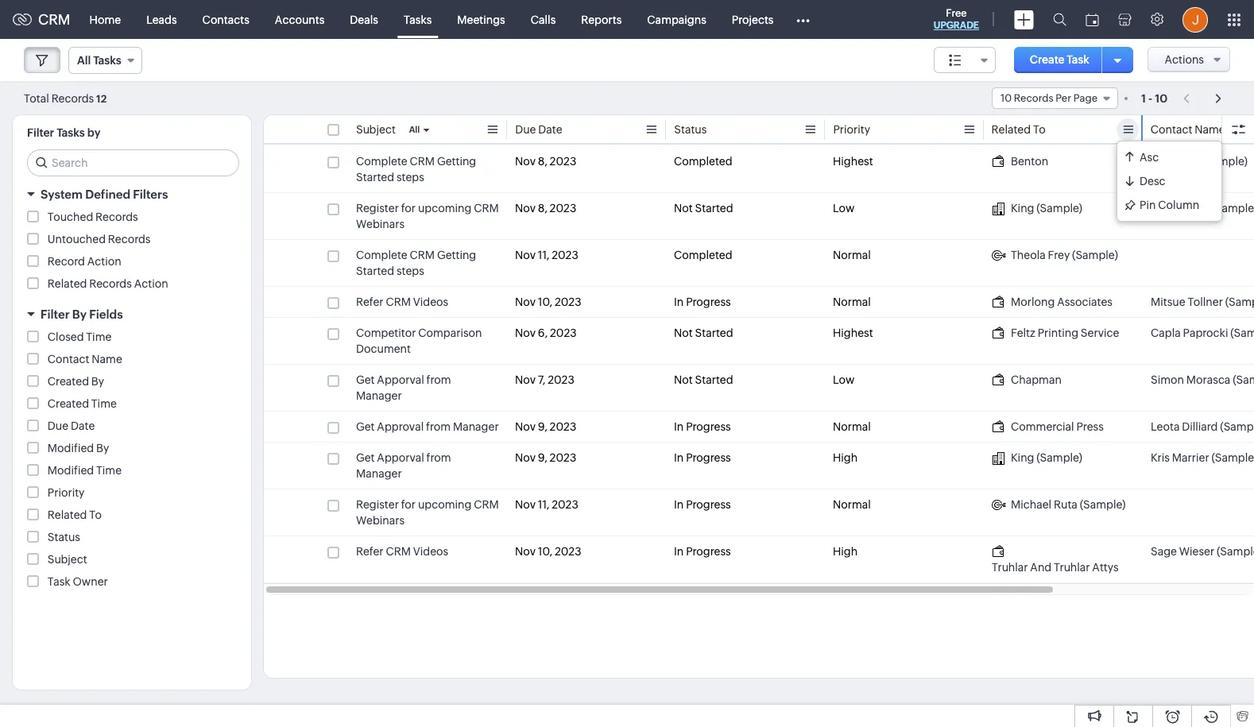 Task type: locate. For each thing, give the bounding box(es) containing it.
2 not from the top
[[674, 327, 693, 340]]

1 high from the top
[[833, 452, 858, 464]]

related down the modified time
[[48, 509, 87, 522]]

modified
[[48, 442, 94, 455], [48, 464, 94, 477]]

3 from from the top
[[427, 452, 451, 464]]

2 nov 10, 2023 from the top
[[515, 546, 582, 558]]

truhlar and truhlar attys link
[[993, 544, 1136, 576]]

2 vertical spatial not started
[[674, 374, 734, 387]]

1 vertical spatial nov 10, 2023
[[515, 546, 582, 558]]

started
[[356, 171, 395, 184], [695, 202, 734, 215], [356, 265, 395, 278], [695, 327, 734, 340], [695, 374, 734, 387]]

(sampl
[[1221, 421, 1255, 433]]

mitsue tollner (samp
[[1152, 296, 1255, 309]]

2 vertical spatial by
[[96, 442, 109, 455]]

morlong
[[1012, 296, 1056, 309]]

3 nov from the top
[[515, 249, 536, 262]]

2 in from the top
[[674, 421, 684, 433]]

complete crm getting started steps
[[356, 155, 477, 184], [356, 249, 477, 278]]

Search text field
[[28, 150, 239, 176]]

total
[[24, 92, 49, 105]]

tasks up 12
[[93, 54, 121, 67]]

1 in progress from the top
[[674, 296, 731, 309]]

1 kris marrier (sample link from the top
[[1152, 200, 1255, 216]]

1 not started from the top
[[674, 202, 734, 215]]

3 in from the top
[[674, 452, 684, 464]]

2 low from the top
[[833, 374, 855, 387]]

related up benton link
[[993, 123, 1032, 136]]

2 register from the top
[[356, 499, 399, 511]]

2 modified from the top
[[48, 464, 94, 477]]

0 vertical spatial status
[[674, 123, 707, 136]]

kris marrier (sample link down john butt (sample)
[[1152, 200, 1255, 216]]

10,
[[538, 296, 553, 309], [538, 546, 553, 558]]

1 nov from the top
[[515, 155, 536, 168]]

dilliard
[[1183, 421, 1219, 433]]

desc
[[1140, 175, 1166, 188]]

1 king (sample) from the top
[[1012, 202, 1083, 215]]

filters
[[133, 188, 168, 201]]

get apporval from manager up approval
[[356, 374, 451, 402]]

king (sample) link for high
[[993, 450, 1083, 466]]

0 vertical spatial nov 8, 2023
[[515, 155, 577, 168]]

1 vertical spatial getting
[[437, 249, 477, 262]]

page
[[1074, 92, 1098, 104]]

1 getting from the top
[[437, 155, 477, 168]]

time for closed time
[[86, 331, 112, 344]]

record
[[48, 255, 85, 268]]

normal
[[833, 249, 872, 262], [833, 296, 872, 309], [833, 421, 872, 433], [833, 499, 872, 511]]

1 kris marrier (sample from the top
[[1152, 202, 1255, 215]]

11, for register for upcoming crm webinars
[[538, 499, 550, 511]]

get approval from manager link
[[356, 419, 499, 435]]

0 vertical spatial created
[[48, 375, 89, 388]]

kris marrier (sample down john butt (sample)
[[1152, 202, 1255, 215]]

complete
[[356, 155, 408, 168], [356, 249, 408, 262]]

complete for nov 8, 2023
[[356, 155, 408, 168]]

8, for register for upcoming crm webinars
[[538, 202, 548, 215]]

1 upcoming from the top
[[418, 202, 472, 215]]

2 not started from the top
[[674, 327, 734, 340]]

1 horizontal spatial tasks
[[93, 54, 121, 67]]

owner
[[73, 576, 108, 589]]

for for nov 11, 2023
[[401, 499, 416, 511]]

1 vertical spatial kris marrier (sample link
[[1152, 450, 1255, 466]]

created
[[48, 375, 89, 388], [48, 398, 89, 410]]

capla
[[1152, 327, 1182, 340]]

2 completed from the top
[[674, 249, 733, 262]]

filter for filter tasks by
[[27, 126, 54, 139]]

(sample)
[[1203, 155, 1249, 168], [1037, 202, 1083, 215], [1073, 249, 1119, 262], [1037, 452, 1083, 464], [1081, 499, 1126, 511]]

refer
[[356, 296, 384, 309], [356, 546, 384, 558]]

due
[[515, 123, 536, 136], [48, 420, 69, 433]]

1 vertical spatial from
[[426, 421, 451, 433]]

3 in progress from the top
[[674, 452, 731, 464]]

profile element
[[1174, 0, 1218, 39]]

1 vertical spatial manager
[[453, 421, 499, 433]]

task left owner
[[48, 576, 71, 589]]

in for morlong associates
[[674, 296, 684, 309]]

by inside dropdown button
[[72, 308, 87, 321]]

2 upcoming from the top
[[418, 499, 472, 511]]

2023 for king (sample) link related to high
[[550, 452, 577, 464]]

(sample right column
[[1212, 202, 1255, 215]]

from
[[427, 374, 451, 387], [426, 421, 451, 433], [427, 452, 451, 464]]

0 vertical spatial refer
[[356, 296, 384, 309]]

not started for nov 6, 2023
[[674, 327, 734, 340]]

0 horizontal spatial due date
[[48, 420, 95, 433]]

tasks right deals
[[404, 13, 432, 26]]

records for total
[[51, 92, 94, 105]]

1 king from the top
[[1012, 202, 1035, 215]]

1 king (sample) link from the top
[[993, 200, 1083, 216]]

get apporval from manager link down "get approval from manager"
[[356, 450, 499, 482]]

2 normal from the top
[[833, 296, 872, 309]]

0 vertical spatial low
[[833, 202, 855, 215]]

kris down leota
[[1152, 452, 1171, 464]]

2 get from the top
[[356, 421, 375, 433]]

0 horizontal spatial due
[[48, 420, 69, 433]]

1 refer crm videos link from the top
[[356, 294, 449, 310]]

1 11, from the top
[[538, 249, 550, 262]]

in progress for truhlar
[[674, 546, 731, 558]]

1 vertical spatial modified
[[48, 464, 94, 477]]

3 normal from the top
[[833, 421, 872, 433]]

time down modified by
[[96, 464, 122, 477]]

task right create
[[1068, 53, 1090, 66]]

2 complete from the top
[[356, 249, 408, 262]]

modified down modified by
[[48, 464, 94, 477]]

from for low
[[427, 374, 451, 387]]

king (sample) link down benton
[[993, 200, 1083, 216]]

time for modified time
[[96, 464, 122, 477]]

2 kris from the top
[[1152, 452, 1171, 464]]

2 11, from the top
[[538, 499, 550, 511]]

records left 12
[[51, 92, 94, 105]]

0 vertical spatial webinars
[[356, 218, 405, 231]]

get apporval from manager link for nov 9, 2023
[[356, 450, 499, 482]]

1 vertical spatial priority
[[48, 487, 85, 499]]

0 vertical spatial related to
[[993, 123, 1047, 136]]

contact name up butt
[[1152, 123, 1226, 136]]

2 9, from the top
[[538, 452, 548, 464]]

1 vertical spatial 10,
[[538, 546, 553, 558]]

kris down desc
[[1152, 202, 1171, 215]]

9 nov from the top
[[515, 499, 536, 511]]

get apporval from manager for nov 7, 2023
[[356, 374, 451, 402]]

1 horizontal spatial task
[[1068, 53, 1090, 66]]

defined
[[85, 188, 130, 201]]

1 vertical spatial contact
[[48, 353, 89, 366]]

accounts link
[[262, 0, 337, 39]]

0 vertical spatial nov 11, 2023
[[515, 249, 579, 262]]

manager down approval
[[356, 468, 402, 480]]

name down closed time in the top left of the page
[[92, 353, 122, 366]]

0 vertical spatial kris
[[1152, 202, 1171, 215]]

1 vertical spatial get apporval from manager
[[356, 452, 451, 480]]

not started
[[674, 202, 734, 215], [674, 327, 734, 340], [674, 374, 734, 387]]

1 vertical spatial refer crm videos link
[[356, 544, 449, 560]]

pin
[[1140, 199, 1157, 212]]

action up the related records action
[[87, 255, 121, 268]]

manager
[[356, 390, 402, 402], [453, 421, 499, 433], [356, 468, 402, 480]]

filter up closed
[[41, 308, 70, 321]]

truhlar right and
[[1055, 561, 1091, 574]]

0 vertical spatial date
[[539, 123, 563, 136]]

get approval from manager
[[356, 421, 499, 433]]

5 progress from the top
[[686, 546, 731, 558]]

completed for nov 11, 2023
[[674, 249, 733, 262]]

manager up approval
[[356, 390, 402, 402]]

king (sample) up the theola frey (sample) link
[[1012, 202, 1083, 215]]

marrier
[[1173, 202, 1210, 215], [1173, 452, 1210, 464]]

apporval down document
[[377, 374, 425, 387]]

(sam down the (samp
[[1231, 327, 1255, 340]]

8 nov from the top
[[515, 452, 536, 464]]

king (sample) for low
[[1012, 202, 1083, 215]]

from down the competitor comparison document link
[[427, 374, 451, 387]]

1 kris from the top
[[1152, 202, 1171, 215]]

(sam for simon morasca (sam
[[1234, 374, 1255, 387]]

filter inside "filter by fields" dropdown button
[[41, 308, 70, 321]]

3 progress from the top
[[686, 452, 731, 464]]

home
[[90, 13, 121, 26]]

marrier right pin
[[1173, 202, 1210, 215]]

refer for normal
[[356, 296, 384, 309]]

complete crm getting started steps for nov 8, 2023
[[356, 155, 477, 184]]

1 complete crm getting started steps from the top
[[356, 155, 477, 184]]

by for created
[[91, 375, 104, 388]]

1 vertical spatial complete
[[356, 249, 408, 262]]

1 vertical spatial time
[[91, 398, 117, 410]]

kris marrier (sample link for low
[[1152, 200, 1255, 216]]

(sample for manager
[[1212, 452, 1255, 464]]

1 vertical spatial tasks
[[93, 54, 121, 67]]

king (sample) link down 'commercial'
[[993, 450, 1083, 466]]

1 complete from the top
[[356, 155, 408, 168]]

getting for nov 11, 2023
[[437, 249, 477, 262]]

records up fields at left
[[89, 278, 132, 290]]

records for touched
[[96, 211, 138, 223]]

1 nov 9, 2023 from the top
[[515, 421, 577, 433]]

normal for commercial press
[[833, 421, 872, 433]]

2 register for upcoming crm webinars link from the top
[[356, 497, 499, 529]]

progress for commercial press
[[686, 421, 731, 433]]

2 horizontal spatial tasks
[[404, 13, 432, 26]]

1 refer from the top
[[356, 296, 384, 309]]

fields
[[89, 308, 123, 321]]

to down 10 records per page
[[1034, 123, 1047, 136]]

record action
[[48, 255, 121, 268]]

0 vertical spatial get apporval from manager
[[356, 374, 451, 402]]

Other Modules field
[[787, 7, 821, 32]]

0 vertical spatial kris marrier (sample link
[[1152, 200, 1255, 216]]

1 vertical spatial not started
[[674, 327, 734, 340]]

time for created time
[[91, 398, 117, 410]]

1 not from the top
[[674, 202, 693, 215]]

0 vertical spatial refer crm videos link
[[356, 294, 449, 310]]

priority
[[833, 123, 871, 136], [48, 487, 85, 499]]

1 vertical spatial high
[[833, 546, 858, 558]]

0 vertical spatial (sample
[[1212, 202, 1255, 215]]

marrier for low
[[1173, 202, 1210, 215]]

1 register for upcoming crm webinars from the top
[[356, 202, 499, 231]]

register for upcoming crm webinars for nov 11, 2023
[[356, 499, 499, 527]]

complete for nov 11, 2023
[[356, 249, 408, 262]]

get down the "get approval from manager" link
[[356, 452, 375, 464]]

2 getting from the top
[[437, 249, 477, 262]]

2 register for upcoming crm webinars from the top
[[356, 499, 499, 527]]

date
[[539, 123, 563, 136], [71, 420, 95, 433]]

create task
[[1031, 53, 1090, 66]]

sage wieser (sample
[[1152, 546, 1255, 558]]

2 in progress from the top
[[674, 421, 731, 433]]

1 steps from the top
[[397, 171, 425, 184]]

1 vertical spatial 11,
[[538, 499, 550, 511]]

1 vertical spatial register for upcoming crm webinars link
[[356, 497, 499, 529]]

capla paprocki (sam link
[[1152, 325, 1255, 341]]

from down "get approval from manager"
[[427, 452, 451, 464]]

None field
[[934, 47, 996, 73]]

nov for nov 8, 2023's complete crm getting started steps link
[[515, 155, 536, 168]]

row group
[[264, 146, 1255, 584]]

2 steps from the top
[[397, 265, 425, 278]]

1 get apporval from manager from the top
[[356, 374, 451, 402]]

king
[[1012, 202, 1035, 215], [1012, 452, 1035, 464]]

progress for michael ruta (sample)
[[686, 499, 731, 511]]

truhlar left and
[[993, 561, 1029, 574]]

by up closed time in the top left of the page
[[72, 308, 87, 321]]

to down the modified time
[[89, 509, 102, 522]]

complete crm getting started steps link for nov 8, 2023
[[356, 153, 499, 185]]

get apporval from manager down approval
[[356, 452, 451, 480]]

webinars
[[356, 218, 405, 231], [356, 515, 405, 527]]

michael ruta (sample)
[[1012, 499, 1126, 511]]

2 complete crm getting started steps from the top
[[356, 249, 477, 278]]

(sample right wieser
[[1218, 546, 1255, 558]]

1 created from the top
[[48, 375, 89, 388]]

service
[[1081, 327, 1120, 340]]

0 vertical spatial due date
[[515, 123, 563, 136]]

2 get apporval from manager link from the top
[[356, 450, 499, 482]]

1 webinars from the top
[[356, 218, 405, 231]]

nov for complete crm getting started steps link associated with nov 11, 2023
[[515, 249, 536, 262]]

4 in from the top
[[674, 499, 684, 511]]

1 nov 10, 2023 from the top
[[515, 296, 582, 309]]

chapman link
[[993, 372, 1062, 388]]

0 horizontal spatial name
[[92, 353, 122, 366]]

size image
[[950, 53, 962, 68]]

0 vertical spatial (sam
[[1231, 327, 1255, 340]]

0 vertical spatial 10,
[[538, 296, 553, 309]]

related to up benton link
[[993, 123, 1047, 136]]

1 vertical spatial filter
[[41, 308, 70, 321]]

time down created by
[[91, 398, 117, 410]]

feltz printing service
[[1012, 327, 1120, 340]]

projects link
[[720, 0, 787, 39]]

complete crm getting started steps for nov 11, 2023
[[356, 249, 477, 278]]

1 normal from the top
[[833, 249, 872, 262]]

created down created by
[[48, 398, 89, 410]]

tasks left by
[[57, 126, 85, 139]]

1 8, from the top
[[538, 155, 548, 168]]

2 videos from the top
[[413, 546, 449, 558]]

0 horizontal spatial status
[[48, 531, 80, 544]]

kris for high
[[1152, 452, 1171, 464]]

2 high from the top
[[833, 546, 858, 558]]

3 not started from the top
[[674, 374, 734, 387]]

contact down closed
[[48, 353, 89, 366]]

8, for complete crm getting started steps
[[538, 155, 548, 168]]

(sample inside sage wieser (sample link
[[1218, 546, 1255, 558]]

get left approval
[[356, 421, 375, 433]]

1 get apporval from manager link from the top
[[356, 372, 499, 404]]

0 vertical spatial register for upcoming crm webinars
[[356, 202, 499, 231]]

register
[[356, 202, 399, 215], [356, 499, 399, 511]]

0 vertical spatial related
[[993, 123, 1032, 136]]

nov 10, 2023
[[515, 296, 582, 309], [515, 546, 582, 558]]

(sample
[[1212, 202, 1255, 215], [1212, 452, 1255, 464], [1218, 546, 1255, 558]]

1 for from the top
[[401, 202, 416, 215]]

king down benton link
[[1012, 202, 1035, 215]]

(sam right 'morasca'
[[1234, 374, 1255, 387]]

records down touched records
[[108, 233, 151, 246]]

10 left per
[[1001, 92, 1013, 104]]

2 refer from the top
[[356, 546, 384, 558]]

manager right approval
[[453, 421, 499, 433]]

0 horizontal spatial contact
[[48, 353, 89, 366]]

0 horizontal spatial truhlar
[[993, 561, 1029, 574]]

2023 for chapman link
[[548, 374, 575, 387]]

0 vertical spatial completed
[[674, 155, 733, 168]]

2 vertical spatial manager
[[356, 468, 402, 480]]

2 from from the top
[[426, 421, 451, 433]]

11,
[[538, 249, 550, 262], [538, 499, 550, 511]]

1 get from the top
[[356, 374, 375, 387]]

register for upcoming crm webinars
[[356, 202, 499, 231], [356, 499, 499, 527]]

5 in progress from the top
[[674, 546, 731, 558]]

(sample down (sampl
[[1212, 452, 1255, 464]]

0 vertical spatial complete
[[356, 155, 408, 168]]

normal for theola frey (sample)
[[833, 249, 872, 262]]

(sample) right "frey"
[[1073, 249, 1119, 262]]

row group containing complete crm getting started steps
[[264, 146, 1255, 584]]

(sample for crm
[[1212, 202, 1255, 215]]

task
[[1068, 53, 1090, 66], [48, 576, 71, 589]]

5 nov from the top
[[515, 327, 536, 340]]

king for low
[[1012, 202, 1035, 215]]

(sam for capla paprocki (sam
[[1231, 327, 1255, 340]]

1 vertical spatial nov 8, 2023
[[515, 202, 577, 215]]

(sample) right butt
[[1203, 155, 1249, 168]]

1 low from the top
[[833, 202, 855, 215]]

1 vertical spatial king (sample) link
[[993, 450, 1083, 466]]

2 webinars from the top
[[356, 515, 405, 527]]

0 vertical spatial due
[[515, 123, 536, 136]]

records for related
[[89, 278, 132, 290]]

get down document
[[356, 374, 375, 387]]

by up created time
[[91, 375, 104, 388]]

refer crm videos
[[356, 296, 449, 309], [356, 546, 449, 558]]

related to down the modified time
[[48, 509, 102, 522]]

1 10, from the top
[[538, 296, 553, 309]]

nov 11, 2023 for complete crm getting started steps
[[515, 249, 579, 262]]

created time
[[48, 398, 117, 410]]

9, for get apporval from manager
[[538, 452, 548, 464]]

get apporval from manager link up the "get approval from manager" link
[[356, 372, 499, 404]]

1
[[1142, 92, 1147, 105]]

0 horizontal spatial all
[[77, 54, 91, 67]]

0 vertical spatial for
[[401, 202, 416, 215]]

2 apporval from the top
[[377, 452, 425, 464]]

created for created by
[[48, 375, 89, 388]]

contact name down closed time in the top left of the page
[[48, 353, 122, 366]]

wieser
[[1180, 546, 1215, 558]]

modified for modified by
[[48, 442, 94, 455]]

7,
[[538, 374, 546, 387]]

0 vertical spatial 11,
[[538, 249, 550, 262]]

kris marrier (sample link for high
[[1152, 450, 1255, 466]]

1 apporval from the top
[[377, 374, 425, 387]]

4 normal from the top
[[833, 499, 872, 511]]

highest for not started
[[833, 327, 874, 340]]

1 vertical spatial webinars
[[356, 515, 405, 527]]

2 complete crm getting started steps link from the top
[[356, 247, 499, 279]]

related to
[[993, 123, 1047, 136], [48, 509, 102, 522]]

1 vertical spatial date
[[71, 420, 95, 433]]

0 vertical spatial task
[[1068, 53, 1090, 66]]

records inside field
[[1015, 92, 1054, 104]]

0 vertical spatial not
[[674, 202, 693, 215]]

0 vertical spatial king (sample)
[[1012, 202, 1083, 215]]

2 8, from the top
[[538, 202, 548, 215]]

0 vertical spatial highest
[[833, 155, 874, 168]]

modified for modified time
[[48, 464, 94, 477]]

tasks inside field
[[93, 54, 121, 67]]

calendar image
[[1086, 13, 1100, 26]]

tasks
[[404, 13, 432, 26], [93, 54, 121, 67], [57, 126, 85, 139]]

4 in progress from the top
[[674, 499, 731, 511]]

nov 8, 2023 for register for upcoming crm webinars
[[515, 202, 577, 215]]

in
[[674, 296, 684, 309], [674, 421, 684, 433], [674, 452, 684, 464], [674, 499, 684, 511], [674, 546, 684, 558]]

1 register from the top
[[356, 202, 399, 215]]

2023
[[550, 155, 577, 168], [550, 202, 577, 215], [552, 249, 579, 262], [555, 296, 582, 309], [550, 327, 577, 340], [548, 374, 575, 387], [550, 421, 577, 433], [550, 452, 577, 464], [552, 499, 579, 511], [555, 546, 582, 558]]

0 vertical spatial by
[[72, 308, 87, 321]]

records down defined
[[96, 211, 138, 223]]

get apporval from manager link
[[356, 372, 499, 404], [356, 450, 499, 482]]

1 horizontal spatial contact name
[[1152, 123, 1226, 136]]

1 vertical spatial nov 9, 2023
[[515, 452, 577, 464]]

nov 11, 2023
[[515, 249, 579, 262], [515, 499, 579, 511]]

2 nov 11, 2023 from the top
[[515, 499, 579, 511]]

filter down total at the left of the page
[[27, 126, 54, 139]]

1 vertical spatial complete crm getting started steps
[[356, 249, 477, 278]]

10 right -
[[1156, 92, 1168, 105]]

high for king (sample)
[[833, 452, 858, 464]]

low for chapman
[[833, 374, 855, 387]]

0 vertical spatial 8,
[[538, 155, 548, 168]]

1 horizontal spatial all
[[409, 125, 420, 134]]

to
[[1034, 123, 1047, 136], [89, 509, 102, 522]]

michael ruta (sample) link
[[993, 497, 1126, 513]]

1 in from the top
[[674, 296, 684, 309]]

name
[[1196, 123, 1226, 136], [92, 353, 122, 366]]

king down 'commercial'
[[1012, 452, 1035, 464]]

kris marrier (sample down leota dilliard (sampl at the bottom right of page
[[1152, 452, 1255, 464]]

apporval down approval
[[377, 452, 425, 464]]

action up "filter by fields" dropdown button
[[134, 278, 168, 290]]

2 vertical spatial from
[[427, 452, 451, 464]]

deals
[[350, 13, 379, 26]]

2 highest from the top
[[833, 327, 874, 340]]

2 refer crm videos link from the top
[[356, 544, 449, 560]]

(sample) inside 'link'
[[1081, 499, 1126, 511]]

1 horizontal spatial priority
[[833, 123, 871, 136]]

0 vertical spatial tasks
[[404, 13, 432, 26]]

by
[[87, 126, 100, 139]]

from right approval
[[426, 421, 451, 433]]

register for nov 8, 2023
[[356, 202, 399, 215]]

1 nov 11, 2023 from the top
[[515, 249, 579, 262]]

nov for nov 11, 2023's register for upcoming crm webinars link
[[515, 499, 536, 511]]

name up "john butt (sample)" link
[[1196, 123, 1226, 136]]

2 get apporval from manager from the top
[[356, 452, 451, 480]]

1 register for upcoming crm webinars link from the top
[[356, 200, 499, 232]]

0 vertical spatial complete crm getting started steps link
[[356, 153, 499, 185]]

apporval
[[377, 374, 425, 387], [377, 452, 425, 464]]

contact name
[[1152, 123, 1226, 136], [48, 353, 122, 366]]

king (sample) down 'commercial press' link
[[1012, 452, 1083, 464]]

1 vertical spatial by
[[91, 375, 104, 388]]

complete crm getting started steps link for nov 11, 2023
[[356, 247, 499, 279]]

filter
[[27, 126, 54, 139], [41, 308, 70, 321]]

1 vertical spatial 9,
[[538, 452, 548, 464]]

by
[[72, 308, 87, 321], [91, 375, 104, 388], [96, 442, 109, 455]]

0 vertical spatial name
[[1196, 123, 1226, 136]]

2 kris marrier (sample link from the top
[[1152, 450, 1255, 466]]

3 not from the top
[[674, 374, 693, 387]]

modified up the modified time
[[48, 442, 94, 455]]

2 kris marrier (sample from the top
[[1152, 452, 1255, 464]]

register for upcoming crm webinars for nov 8, 2023
[[356, 202, 499, 231]]

time down fields at left
[[86, 331, 112, 344]]

records left per
[[1015, 92, 1054, 104]]

6 nov from the top
[[515, 374, 536, 387]]

kris marrier (sample link down leota dilliard (sampl at the bottom right of page
[[1152, 450, 1255, 466]]

records for untouched
[[108, 233, 151, 246]]

1 vertical spatial subject
[[48, 554, 87, 566]]

nov 9, 2023
[[515, 421, 577, 433], [515, 452, 577, 464]]

register for nov 11, 2023
[[356, 499, 399, 511]]

0 vertical spatial king (sample) link
[[993, 200, 1083, 216]]

all inside field
[[77, 54, 91, 67]]

in progress for michael
[[674, 499, 731, 511]]

(sample) for butt
[[1203, 155, 1249, 168]]

profile image
[[1183, 7, 1209, 32]]

1 refer crm videos from the top
[[356, 296, 449, 309]]

nov for refer crm videos link related to high
[[515, 546, 536, 558]]

all for all
[[409, 125, 420, 134]]

contact up john
[[1152, 123, 1193, 136]]

1 vertical spatial apporval
[[377, 452, 425, 464]]

videos for normal
[[413, 296, 449, 309]]

1 videos from the top
[[413, 296, 449, 309]]

in for michael ruta (sample)
[[674, 499, 684, 511]]

1 marrier from the top
[[1173, 202, 1210, 215]]

modified time
[[48, 464, 122, 477]]

1 modified from the top
[[48, 442, 94, 455]]

meetings link
[[445, 0, 518, 39]]

in for truhlar and truhlar attys
[[674, 546, 684, 558]]

(sample) right "ruta"
[[1081, 499, 1126, 511]]

steps for nov 8, 2023
[[397, 171, 425, 184]]

2 king (sample) link from the top
[[993, 450, 1083, 466]]

1 vertical spatial task
[[48, 576, 71, 589]]

3 get from the top
[[356, 452, 375, 464]]

1 vertical spatial related to
[[48, 509, 102, 522]]

2 progress from the top
[[686, 421, 731, 433]]

0 vertical spatial contact
[[1152, 123, 1193, 136]]

2023 for benton link
[[550, 155, 577, 168]]

task inside create task "button"
[[1068, 53, 1090, 66]]

marrier down the dilliard
[[1173, 452, 1210, 464]]

action
[[87, 255, 121, 268], [134, 278, 168, 290]]

4 nov from the top
[[515, 296, 536, 309]]

1 highest from the top
[[833, 155, 874, 168]]

related down record
[[48, 278, 87, 290]]

1 vertical spatial register
[[356, 499, 399, 511]]

1 horizontal spatial date
[[539, 123, 563, 136]]

kris for low
[[1152, 202, 1171, 215]]

by up the modified time
[[96, 442, 109, 455]]

0 horizontal spatial 10
[[1001, 92, 1013, 104]]

1 vertical spatial highest
[[833, 327, 874, 340]]

created up created time
[[48, 375, 89, 388]]

for
[[401, 202, 416, 215], [401, 499, 416, 511]]



Task type: describe. For each thing, give the bounding box(es) containing it.
john
[[1152, 155, 1176, 168]]

1 vertical spatial due date
[[48, 420, 95, 433]]

ruta
[[1055, 499, 1078, 511]]

upgrade
[[934, 20, 980, 31]]

sage
[[1152, 546, 1178, 558]]

commercial press
[[1012, 421, 1105, 433]]

system defined filters
[[41, 188, 168, 201]]

0 vertical spatial to
[[1034, 123, 1047, 136]]

1 vertical spatial action
[[134, 278, 168, 290]]

0 vertical spatial action
[[87, 255, 121, 268]]

frey
[[1049, 249, 1071, 262]]

-
[[1149, 92, 1153, 105]]

nov 11, 2023 for register for upcoming crm webinars
[[515, 499, 579, 511]]

get for high
[[356, 452, 375, 464]]

apporval for nov 7, 2023
[[377, 374, 425, 387]]

column
[[1159, 199, 1200, 212]]

0 horizontal spatial date
[[71, 420, 95, 433]]

get apporval from manager for nov 9, 2023
[[356, 452, 451, 480]]

create task button
[[1015, 47, 1106, 73]]

associates
[[1058, 296, 1113, 309]]

refer crm videos for normal
[[356, 296, 449, 309]]

(sample) for frey
[[1073, 249, 1119, 262]]

upcoming for nov 8, 2023
[[418, 202, 472, 215]]

not started for nov 7, 2023
[[674, 374, 734, 387]]

theola frey (sample)
[[1012, 249, 1119, 262]]

in progress for morlong
[[674, 296, 731, 309]]

progress for truhlar and truhlar attys
[[686, 546, 731, 558]]

progress for king (sample)
[[686, 452, 731, 464]]

actions
[[1165, 53, 1205, 66]]

created by
[[48, 375, 104, 388]]

tollner
[[1189, 296, 1224, 309]]

9, for get approval from manager
[[538, 421, 548, 433]]

chapman
[[1012, 374, 1062, 387]]

started for apporval
[[695, 374, 734, 387]]

total records 12
[[24, 92, 107, 105]]

manager for low
[[356, 390, 402, 402]]

in progress for king
[[674, 452, 731, 464]]

leads
[[146, 13, 177, 26]]

create menu image
[[1015, 10, 1035, 29]]

commercial press link
[[993, 419, 1105, 435]]

simon morasca (sam link
[[1152, 372, 1255, 388]]

system defined filters button
[[13, 181, 251, 208]]

all for all tasks
[[77, 54, 91, 67]]

upcoming for nov 11, 2023
[[418, 499, 472, 511]]

(sample) down the commercial press
[[1037, 452, 1083, 464]]

document
[[356, 343, 411, 355]]

nov for get apporval from manager link corresponding to nov 7, 2023
[[515, 374, 536, 387]]

normal for michael ruta (sample)
[[833, 499, 872, 511]]

system
[[41, 188, 83, 201]]

benton link
[[993, 153, 1049, 169]]

for for nov 8, 2023
[[401, 202, 416, 215]]

competitor comparison document link
[[356, 325, 499, 357]]

0 horizontal spatial priority
[[48, 487, 85, 499]]

free
[[947, 7, 968, 19]]

in for commercial press
[[674, 421, 684, 433]]

pin column
[[1140, 199, 1200, 212]]

refer crm videos for high
[[356, 546, 449, 558]]

in progress for commercial
[[674, 421, 731, 433]]

nov for the "get approval from manager" link
[[515, 421, 536, 433]]

nov for register for upcoming crm webinars link corresponding to nov 8, 2023
[[515, 202, 536, 215]]

0 horizontal spatial contact name
[[48, 353, 122, 366]]

get for low
[[356, 374, 375, 387]]

progress for morlong associates
[[686, 296, 731, 309]]

high for truhlar and truhlar attys
[[833, 546, 858, 558]]

1 horizontal spatial subject
[[356, 123, 396, 136]]

campaigns link
[[635, 0, 720, 39]]

nov 10, 2023 for normal
[[515, 296, 582, 309]]

capla paprocki (sam
[[1152, 327, 1255, 340]]

started for comparison
[[695, 327, 734, 340]]

1 horizontal spatial 10
[[1156, 92, 1168, 105]]

0 vertical spatial contact name
[[1152, 123, 1226, 136]]

competitor comparison document
[[356, 327, 482, 355]]

(sample) up "frey"
[[1037, 202, 1083, 215]]

1 vertical spatial related
[[48, 278, 87, 290]]

search image
[[1054, 13, 1067, 26]]

not for nov 7, 2023
[[674, 374, 693, 387]]

nov 9, 2023 for get approval from manager
[[515, 421, 577, 433]]

john butt (sample) link
[[1152, 153, 1249, 169]]

attys
[[1093, 561, 1120, 574]]

6,
[[538, 327, 548, 340]]

not started for nov 8, 2023
[[674, 202, 734, 215]]

1 vertical spatial name
[[92, 353, 122, 366]]

1 truhlar from the left
[[993, 561, 1029, 574]]

butt
[[1179, 155, 1200, 168]]

10 records per page
[[1001, 92, 1098, 104]]

1 vertical spatial to
[[89, 509, 102, 522]]

feltz
[[1012, 327, 1036, 340]]

get for normal
[[356, 421, 375, 433]]

getting for nov 8, 2023
[[437, 155, 477, 168]]

sage wieser (sample link
[[1152, 544, 1255, 560]]

records for 10
[[1015, 92, 1054, 104]]

created for created time
[[48, 398, 89, 410]]

contacts
[[202, 13, 250, 26]]

feltz printing service link
[[993, 325, 1120, 341]]

search element
[[1044, 0, 1077, 39]]

leota dilliard (sampl
[[1152, 421, 1255, 433]]

filter tasks by
[[27, 126, 100, 139]]

per
[[1056, 92, 1072, 104]]

morlong associates link
[[993, 294, 1113, 310]]

10 inside field
[[1001, 92, 1013, 104]]

2023 for king (sample) link associated with low
[[550, 202, 577, 215]]

2 truhlar from the left
[[1055, 561, 1091, 574]]

task owner
[[48, 576, 108, 589]]

truhlar and truhlar attys
[[993, 561, 1120, 574]]

accounts
[[275, 13, 325, 26]]

All Tasks field
[[68, 47, 142, 74]]

projects
[[732, 13, 774, 26]]

by for modified
[[96, 442, 109, 455]]

approval
[[377, 421, 424, 433]]

leota dilliard (sampl link
[[1152, 419, 1255, 435]]

related records action
[[48, 278, 168, 290]]

2023 for 'morlong associates' link
[[555, 296, 582, 309]]

king for high
[[1012, 452, 1035, 464]]

simon morasca (sam
[[1152, 374, 1255, 387]]

competitor
[[356, 327, 416, 340]]

10, for normal
[[538, 296, 553, 309]]

nov for refer crm videos link associated with normal
[[515, 296, 536, 309]]

meetings
[[458, 13, 506, 26]]

from for high
[[427, 452, 451, 464]]

1 horizontal spatial related to
[[993, 123, 1047, 136]]

1 vertical spatial due
[[48, 420, 69, 433]]

closed time
[[48, 331, 112, 344]]

create
[[1031, 53, 1065, 66]]

calls link
[[518, 0, 569, 39]]

comparison
[[419, 327, 482, 340]]

2023 for feltz printing service link
[[550, 327, 577, 340]]

free upgrade
[[934, 7, 980, 31]]

11, for complete crm getting started steps
[[538, 249, 550, 262]]

1 vertical spatial status
[[48, 531, 80, 544]]

printing
[[1038, 327, 1079, 340]]

king (sample) link for low
[[993, 200, 1083, 216]]

nov 8, 2023 for complete crm getting started steps
[[515, 155, 577, 168]]

nov 6, 2023
[[515, 327, 577, 340]]

in for king (sample)
[[674, 452, 684, 464]]

nov for the competitor comparison document link
[[515, 327, 536, 340]]

2 vertical spatial related
[[48, 509, 87, 522]]

campaigns
[[648, 13, 707, 26]]

(sample) for ruta
[[1081, 499, 1126, 511]]

untouched
[[48, 233, 106, 246]]

webinars for nov 11, 2023
[[356, 515, 405, 527]]

1 horizontal spatial status
[[674, 123, 707, 136]]

nov 10, 2023 for high
[[515, 546, 582, 558]]

filter for filter by fields
[[41, 308, 70, 321]]

not for nov 8, 2023
[[674, 202, 693, 215]]

get apporval from manager link for nov 7, 2023
[[356, 372, 499, 404]]

1 horizontal spatial due
[[515, 123, 536, 136]]

0 horizontal spatial related to
[[48, 509, 102, 522]]

kris marrier (sample for high
[[1152, 452, 1255, 464]]

michael
[[1012, 499, 1052, 511]]

asc
[[1140, 151, 1160, 164]]

marrier for high
[[1173, 452, 1210, 464]]

paprocki
[[1184, 327, 1229, 340]]

webinars for nov 8, 2023
[[356, 218, 405, 231]]

and
[[1031, 561, 1052, 574]]

commercial
[[1012, 421, 1075, 433]]

10 Records Per Page field
[[992, 87, 1119, 109]]

untouched records
[[48, 233, 151, 246]]

leads link
[[134, 0, 190, 39]]

calls
[[531, 13, 556, 26]]

modified by
[[48, 442, 109, 455]]

mitsue
[[1152, 296, 1186, 309]]

highest for completed
[[833, 155, 874, 168]]

reports
[[582, 13, 622, 26]]

not for nov 6, 2023
[[674, 327, 693, 340]]

create menu element
[[1005, 0, 1044, 39]]

leota
[[1152, 421, 1181, 433]]

1 horizontal spatial name
[[1196, 123, 1226, 136]]

home link
[[77, 0, 134, 39]]

nov 9, 2023 for get apporval from manager
[[515, 452, 577, 464]]

normal for morlong associates
[[833, 296, 872, 309]]

started for for
[[695, 202, 734, 215]]

deals link
[[337, 0, 391, 39]]

0 horizontal spatial subject
[[48, 554, 87, 566]]

morlong associates
[[1012, 296, 1113, 309]]

12
[[96, 93, 107, 105]]

10, for high
[[538, 546, 553, 558]]

theola
[[1012, 249, 1046, 262]]

crm link
[[13, 11, 70, 28]]

1 - 10
[[1142, 92, 1168, 105]]

mitsue tollner (samp link
[[1152, 294, 1255, 310]]

tasks for all tasks
[[93, 54, 121, 67]]



Task type: vqa. For each thing, say whether or not it's contained in the screenshot.
Status
yes



